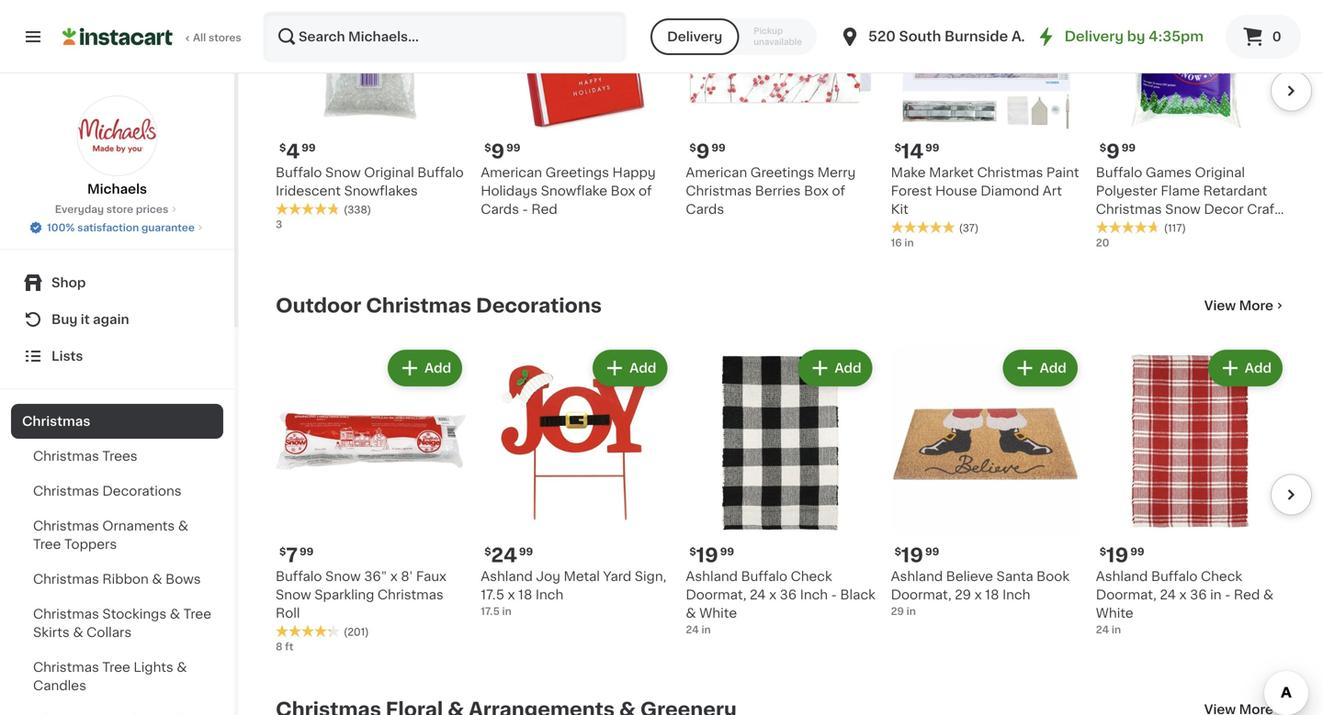 Task type: describe. For each thing, give the bounding box(es) containing it.
36 for inch
[[780, 589, 797, 602]]

yard
[[603, 571, 631, 584]]

burnside
[[945, 30, 1008, 43]]

ribbon
[[102, 573, 149, 586]]

- for in
[[1225, 589, 1231, 602]]

happy
[[612, 167, 656, 179]]

in inside ashland believe santa book doormat, 29 x 18 inch 29 in
[[907, 607, 916, 617]]

ashland for ashland buffalo check doormat, 24 x 36 inch - black & white
[[686, 571, 738, 584]]

& inside ashland buffalo check doormat, 24 x 36 in - red & white 24 in
[[1263, 589, 1274, 602]]

make
[[891, 167, 926, 179]]

- for inch
[[831, 589, 837, 602]]

14
[[901, 142, 924, 161]]

99 for make market christmas paint forest house diamond art kit
[[925, 143, 939, 153]]

ornaments
[[102, 520, 175, 533]]

red for cards
[[531, 203, 557, 216]]

$ for make market christmas paint forest house diamond art kit
[[895, 143, 901, 153]]

0 horizontal spatial 29
[[891, 607, 904, 617]]

add for buffalo snow 36" x 8' faux snow sparkling christmas roll
[[424, 362, 451, 375]]

red for in
[[1234, 589, 1260, 602]]

all stores link
[[62, 11, 243, 62]]

$ 9 99 for buffalo games original polyester flame retardant christmas snow decor craft value bag
[[1100, 142, 1136, 161]]

greetings for berries
[[751, 166, 814, 179]]

19 for ashland buffalo check doormat, 24 x 36 inch - black & white
[[696, 546, 718, 566]]

delivery for delivery by 4:35pm
[[1065, 30, 1124, 43]]

snow up roll
[[276, 589, 311, 602]]

christmas ribbon & bows
[[33, 573, 201, 586]]

american for holidays
[[481, 167, 542, 179]]

book
[[1037, 571, 1070, 584]]

8 ft
[[276, 642, 294, 653]]

buy it again
[[51, 313, 129, 326]]

satisfaction
[[77, 223, 139, 233]]

8'
[[401, 571, 413, 584]]

christmas inside buffalo snow 36" x 8' faux snow sparkling christmas roll
[[378, 589, 444, 602]]

1 horizontal spatial decorations
[[476, 296, 602, 316]]

100%
[[47, 223, 75, 233]]

99 for american greetings merry christmas berries box of cards
[[712, 143, 726, 153]]

product group containing 24
[[481, 346, 671, 619]]

everyday
[[55, 204, 104, 215]]

19 for ashland believe santa book doormat, 29 x 18 inch
[[901, 546, 923, 566]]

0 button
[[1226, 15, 1301, 59]]

trees
[[102, 450, 138, 463]]

0 vertical spatial 29
[[955, 589, 971, 602]]

$ 19 99 for ashland believe santa book doormat, 29 x 18 inch
[[895, 546, 939, 566]]

michaels link
[[77, 96, 158, 198]]

christmas inside christmas ornaments & tree toppers
[[33, 520, 99, 533]]

snowflakes
[[344, 185, 418, 198]]

item carousel region containing 4
[[250, 0, 1312, 266]]

buy it again link
[[11, 301, 223, 338]]

8
[[276, 642, 283, 653]]

tree for christmas stockings & tree skirts & collars
[[183, 608, 211, 621]]

flame
[[1161, 185, 1200, 198]]

view more link
[[1204, 297, 1286, 315]]

american greetings merry christmas berries box of cards
[[686, 166, 856, 216]]

decor
[[1204, 203, 1244, 216]]

buffalo games original polyester flame retardant christmas snow decor craft value bag
[[1096, 167, 1280, 234]]

$ 9 99 for american greetings happy holidays snowflake box of cards - red
[[484, 142, 520, 161]]

christmas ornaments & tree toppers
[[33, 520, 188, 551]]

inch for 19
[[1003, 589, 1030, 602]]

outdoor christmas decorations
[[276, 296, 602, 316]]

$ for ashland buffalo check doormat, 24 x 36 inch - black & white
[[690, 547, 696, 557]]

more
[[1239, 300, 1274, 312]]

$ for american greetings happy holidays snowflake box of cards - red
[[484, 143, 491, 153]]

check for in
[[1201, 571, 1242, 584]]

art
[[1043, 185, 1062, 198]]

games
[[1146, 167, 1192, 179]]

product group containing 7
[[276, 346, 466, 655]]

buy
[[51, 313, 78, 326]]

(37)
[[959, 223, 979, 234]]

36 for in
[[1190, 589, 1207, 602]]

ft
[[285, 642, 294, 653]]

add button for ashland buffalo check doormat, 24 x 36 inch - black & white
[[800, 352, 871, 385]]

inch inside ashland buffalo check doormat, 24 x 36 inch - black & white 24 in
[[800, 589, 828, 602]]

of for merry
[[832, 185, 845, 198]]

9 for american greetings happy holidays snowflake box of cards - red
[[491, 142, 505, 161]]

kit
[[891, 203, 909, 216]]

$ for american greetings merry christmas berries box of cards
[[690, 143, 696, 153]]

delivery for delivery
[[667, 30, 722, 43]]

99 for ashland believe santa book doormat, 29 x 18 inch
[[925, 547, 939, 557]]

sparkling
[[314, 589, 374, 602]]

& inside christmas tree lights & candles
[[177, 662, 187, 674]]

christmas ornaments & tree toppers link
[[11, 509, 223, 562]]

$ 19 99 for ashland buffalo check doormat, 24 x 36 in - red & white
[[1100, 546, 1144, 566]]

ashland buffalo check doormat, 24 x 36 inch - black & white 24 in
[[686, 571, 876, 636]]

18 for 19
[[985, 589, 999, 602]]

ashland for ashland joy metal yard sign, 17.5 x 18 inch
[[481, 571, 533, 584]]

christmas tree lights & candles
[[33, 662, 187, 693]]

black
[[840, 589, 876, 602]]

michaels logo image
[[77, 96, 158, 176]]

holidays
[[481, 185, 538, 198]]

collars
[[87, 627, 132, 640]]

99 for buffalo games original polyester flame retardant christmas snow decor craft value bag
[[1122, 143, 1136, 153]]

roll
[[276, 608, 300, 620]]

box for merry
[[804, 185, 829, 198]]

- for cards
[[522, 203, 528, 216]]

christmas decorations link
[[11, 474, 223, 509]]

south
[[899, 30, 941, 43]]

add for ashland buffalo check doormat, 24 x 36 inch - black & white
[[835, 362, 862, 375]]

16 in
[[891, 238, 914, 248]]

christmas stockings & tree skirts & collars link
[[11, 597, 223, 651]]

check for inch
[[791, 571, 832, 584]]

craft
[[1247, 203, 1280, 216]]

christmas inside american greetings merry christmas berries box of cards
[[686, 185, 752, 198]]

$ for buffalo snow original buffalo iridescent snowflakes
[[279, 143, 286, 153]]

christmas inside christmas tree lights & candles
[[33, 662, 99, 674]]

ashland for ashland buffalo check doormat, 24 x 36 in - red & white
[[1096, 571, 1148, 584]]

& inside ashland buffalo check doormat, 24 x 36 inch - black & white 24 in
[[686, 608, 696, 620]]

3 product group from the left
[[686, 346, 876, 638]]

delivery by 4:35pm
[[1065, 30, 1204, 43]]

by
[[1127, 30, 1145, 43]]

1 17.5 from the top
[[481, 589, 504, 602]]

$ for ashland buffalo check doormat, 24 x 36 in - red & white
[[1100, 547, 1106, 557]]

white for ashland buffalo check doormat, 24 x 36 inch - black & white
[[699, 608, 737, 620]]

original for 9
[[1195, 167, 1245, 179]]

all stores
[[193, 33, 241, 43]]

retardant
[[1203, 185, 1267, 198]]

christmas inside buffalo games original polyester flame retardant christmas snow decor craft value bag
[[1096, 203, 1162, 216]]

christmas decorations
[[33, 485, 182, 498]]

paint
[[1046, 167, 1079, 179]]

doormat, for ashland buffalo check doormat, 24 x 36 inch - black & white
[[686, 589, 746, 602]]

bag
[[1134, 222, 1160, 234]]

shop link
[[11, 265, 223, 301]]

christmas trees link
[[11, 439, 223, 474]]

doormat, inside ashland believe santa book doormat, 29 x 18 inch 29 in
[[891, 589, 952, 602]]

18 for 24
[[518, 589, 532, 602]]

outdoor
[[276, 296, 361, 316]]

$ 7 99
[[279, 546, 314, 566]]

x inside ashland buffalo check doormat, 24 x 36 in - red & white 24 in
[[1179, 589, 1187, 602]]

make market christmas paint forest house diamond art kit
[[891, 167, 1079, 216]]

(201)
[[344, 628, 369, 638]]

again
[[93, 313, 129, 326]]

add for ashland believe santa book doormat, 29 x 18 inch
[[1040, 362, 1067, 375]]

store
[[106, 204, 133, 215]]

$ for buffalo snow 36" x 8' faux snow sparkling christmas roll
[[279, 547, 286, 557]]

19 for ashland buffalo check doormat, 24 x 36 in - red & white
[[1106, 546, 1129, 566]]

christmas inside make market christmas paint forest house diamond art kit
[[977, 167, 1043, 179]]

service type group
[[651, 18, 817, 55]]

$ 19 99 for ashland buffalo check doormat, 24 x 36 inch - black & white
[[690, 546, 734, 566]]



Task type: locate. For each thing, give the bounding box(es) containing it.
inch for 24
[[536, 589, 564, 602]]

inch left black
[[800, 589, 828, 602]]

everyday store prices link
[[55, 202, 179, 217]]

1 check from the left
[[791, 571, 832, 584]]

cards inside american greetings merry christmas berries box of cards
[[686, 203, 724, 216]]

tree for christmas ornaments & tree toppers
[[33, 538, 61, 551]]

michaels
[[87, 183, 147, 196]]

9 for american greetings merry christmas berries box of cards
[[696, 142, 710, 161]]

18 down $ 24 99
[[518, 589, 532, 602]]

1 original from the left
[[364, 166, 414, 179]]

1 9 from the left
[[696, 142, 710, 161]]

of down the 'happy'
[[639, 185, 652, 198]]

stores
[[209, 33, 241, 43]]

1 vertical spatial 29
[[891, 607, 904, 617]]

buffalo inside buffalo games original polyester flame retardant christmas snow decor craft value bag
[[1096, 167, 1142, 179]]

5 add from the left
[[1245, 362, 1272, 375]]

$ 19 99 up ashland believe santa book doormat, 29 x 18 inch 29 in
[[895, 546, 939, 566]]

(338)
[[344, 205, 371, 215]]

add button for ashland joy metal yard sign, 17.5 x 18 inch
[[595, 352, 666, 385]]

add button for buffalo snow 36" x 8' faux snow sparkling christmas roll
[[390, 352, 461, 385]]

american right the 'happy'
[[686, 166, 747, 179]]

product group
[[276, 346, 466, 655], [481, 346, 671, 619], [686, 346, 876, 638], [891, 346, 1081, 619], [1096, 346, 1286, 638]]

1 $ 9 99 from the left
[[690, 142, 726, 161]]

cards
[[686, 203, 724, 216], [481, 203, 519, 216]]

of inside american greetings merry christmas berries box of cards
[[832, 185, 845, 198]]

buffalo inside ashland buffalo check doormat, 24 x 36 inch - black & white 24 in
[[741, 571, 787, 584]]

99 up ashland buffalo check doormat, 24 x 36 in - red & white 24 in
[[1130, 547, 1144, 557]]

1 horizontal spatial of
[[832, 185, 845, 198]]

avenue
[[1012, 30, 1065, 43]]

0 vertical spatial tree
[[33, 538, 61, 551]]

$ 4 99
[[279, 142, 316, 161]]

99 up the holidays
[[506, 143, 520, 153]]

2 check from the left
[[1201, 571, 1242, 584]]

check
[[791, 571, 832, 584], [1201, 571, 1242, 584]]

christmas ribbon & bows link
[[11, 562, 223, 597]]

3 $ 19 99 from the left
[[1100, 546, 1144, 566]]

0 vertical spatial item carousel region
[[250, 0, 1312, 266]]

item carousel region containing 7
[[276, 339, 1312, 670]]

box down merry
[[804, 185, 829, 198]]

1 vertical spatial 17.5
[[481, 607, 500, 617]]

2 doormat, from the left
[[891, 589, 952, 602]]

7
[[286, 546, 298, 566]]

prices
[[136, 204, 168, 215]]

christmas tree lights & candles link
[[11, 651, 223, 704]]

18 down the believe
[[985, 589, 999, 602]]

white inside ashland buffalo check doormat, 24 x 36 in - red & white 24 in
[[1096, 608, 1134, 620]]

99 inside $ 4 99
[[302, 143, 316, 153]]

5 add button from the left
[[1210, 352, 1281, 385]]

original inside buffalo snow original buffalo iridescent snowflakes
[[364, 166, 414, 179]]

0 horizontal spatial delivery
[[667, 30, 722, 43]]

99 inside $ 24 99
[[519, 547, 533, 557]]

2 greetings from the left
[[545, 167, 609, 179]]

520 south burnside avenue button
[[839, 11, 1065, 62]]

520
[[868, 30, 896, 43]]

white for ashland buffalo check doormat, 24 x 36 in - red & white
[[1096, 608, 1134, 620]]

0 horizontal spatial $ 19 99
[[690, 546, 734, 566]]

snow inside buffalo snow original buffalo iridescent snowflakes
[[325, 166, 361, 179]]

red inside american greetings happy holidays snowflake box of cards - red
[[531, 203, 557, 216]]

american inside american greetings happy holidays snowflake box of cards - red
[[481, 167, 542, 179]]

36"
[[364, 571, 387, 584]]

4 ashland from the left
[[1096, 571, 1148, 584]]

american for christmas
[[686, 166, 747, 179]]

36 inside ashland buffalo check doormat, 24 x 36 inch - black & white 24 in
[[780, 589, 797, 602]]

delivery button
[[651, 18, 739, 55]]

0 horizontal spatial decorations
[[102, 485, 182, 498]]

0 horizontal spatial check
[[791, 571, 832, 584]]

ashland down $ 24 99
[[481, 571, 533, 584]]

99 for american greetings happy holidays snowflake box of cards - red
[[506, 143, 520, 153]]

★★★★★
[[276, 203, 340, 215], [276, 203, 340, 215], [891, 221, 955, 234], [891, 221, 955, 234], [1096, 221, 1160, 234], [1096, 221, 1160, 234], [276, 625, 340, 638], [276, 625, 340, 638]]

value
[[1096, 222, 1131, 234]]

american greetings happy holidays snowflake box of cards - red
[[481, 167, 656, 216]]

all
[[193, 33, 206, 43]]

18 inside ashland believe santa book doormat, 29 x 18 inch 29 in
[[985, 589, 999, 602]]

everyday store prices
[[55, 204, 168, 215]]

2 original from the left
[[1195, 167, 1245, 179]]

inch inside ashland believe santa book doormat, 29 x 18 inch 29 in
[[1003, 589, 1030, 602]]

0 horizontal spatial 36
[[780, 589, 797, 602]]

1 horizontal spatial inch
[[800, 589, 828, 602]]

20
[[1096, 238, 1110, 248]]

3 inch from the left
[[1003, 589, 1030, 602]]

instacart logo image
[[62, 26, 173, 48]]

99 up ashland buffalo check doormat, 24 x 36 inch - black & white 24 in
[[720, 547, 734, 557]]

0 horizontal spatial greetings
[[545, 167, 609, 179]]

$ inside $ 4 99
[[279, 143, 286, 153]]

2 $ 9 99 from the left
[[484, 142, 520, 161]]

of inside american greetings happy holidays snowflake box of cards - red
[[639, 185, 652, 198]]

$ for ashland believe santa book doormat, 29 x 18 inch
[[895, 547, 901, 557]]

0 horizontal spatial of
[[639, 185, 652, 198]]

greetings up berries
[[751, 166, 814, 179]]

guarantee
[[141, 223, 195, 233]]

berries
[[755, 185, 801, 198]]

greetings for snowflake
[[545, 167, 609, 179]]

ashland buffalo check doormat, 24 x 36 in - red & white 24 in
[[1096, 571, 1274, 636]]

0 horizontal spatial cards
[[481, 203, 519, 216]]

0 horizontal spatial doormat,
[[686, 589, 746, 602]]

2 horizontal spatial -
[[1225, 589, 1231, 602]]

lights
[[134, 662, 173, 674]]

0 horizontal spatial original
[[364, 166, 414, 179]]

520 south burnside avenue
[[868, 30, 1065, 43]]

view
[[1204, 300, 1236, 312]]

9 for buffalo games original polyester flame retardant christmas snow decor craft value bag
[[1106, 142, 1120, 161]]

red inside ashland buffalo check doormat, 24 x 36 in - red & white 24 in
[[1234, 589, 1260, 602]]

x inside ashland buffalo check doormat, 24 x 36 inch - black & white 24 in
[[769, 589, 777, 602]]

1 add button from the left
[[390, 352, 461, 385]]

1 horizontal spatial check
[[1201, 571, 1242, 584]]

house
[[935, 185, 977, 198]]

3 9 from the left
[[1106, 142, 1120, 161]]

0 vertical spatial decorations
[[476, 296, 602, 316]]

ashland inside ashland buffalo check doormat, 24 x 36 in - red & white 24 in
[[1096, 571, 1148, 584]]

2 horizontal spatial inch
[[1003, 589, 1030, 602]]

x
[[390, 571, 398, 584], [769, 589, 777, 602], [508, 589, 515, 602], [975, 589, 982, 602], [1179, 589, 1187, 602]]

it
[[81, 313, 90, 326]]

american up the holidays
[[481, 167, 542, 179]]

1 vertical spatial decorations
[[102, 485, 182, 498]]

2 $ 19 99 from the left
[[895, 546, 939, 566]]

& inside christmas ornaments & tree toppers
[[178, 520, 188, 533]]

99 for ashland joy metal yard sign, 17.5 x 18 inch
[[519, 547, 533, 557]]

1 vertical spatial tree
[[183, 608, 211, 621]]

tree down collars
[[102, 662, 130, 674]]

1 horizontal spatial 19
[[901, 546, 923, 566]]

4 add button from the left
[[1005, 352, 1076, 385]]

$ 24 99
[[484, 546, 533, 566]]

- inside ashland buffalo check doormat, 24 x 36 inch - black & white 24 in
[[831, 589, 837, 602]]

snow inside buffalo games original polyester flame retardant christmas snow decor craft value bag
[[1165, 203, 1201, 216]]

1 product group from the left
[[276, 346, 466, 655]]

snow up the sparkling
[[325, 571, 361, 584]]

snow up 'iridescent'
[[325, 166, 361, 179]]

$ inside $ 7 99
[[279, 547, 286, 557]]

1 horizontal spatial 29
[[955, 589, 971, 602]]

doormat,
[[686, 589, 746, 602], [891, 589, 952, 602], [1096, 589, 1157, 602]]

2 inch from the left
[[536, 589, 564, 602]]

tree down bows
[[183, 608, 211, 621]]

4 product group from the left
[[891, 346, 1081, 619]]

$ 9 99 for american greetings merry christmas berries box of cards
[[690, 142, 726, 161]]

item carousel region
[[250, 0, 1312, 266], [276, 339, 1312, 670]]

original up retardant
[[1195, 167, 1245, 179]]

1 doormat, from the left
[[686, 589, 746, 602]]

ashland inside ashland believe santa book doormat, 29 x 18 inch 29 in
[[891, 571, 943, 584]]

tree left toppers
[[33, 538, 61, 551]]

-
[[522, 203, 528, 216], [831, 589, 837, 602], [1225, 589, 1231, 602]]

1 horizontal spatial american
[[686, 166, 747, 179]]

0 horizontal spatial white
[[699, 608, 737, 620]]

1 horizontal spatial original
[[1195, 167, 1245, 179]]

99 right "4"
[[302, 143, 316, 153]]

99 for ashland buffalo check doormat, 24 x 36 inch - black & white
[[720, 547, 734, 557]]

36
[[780, 589, 797, 602], [1190, 589, 1207, 602]]

2 horizontal spatial 19
[[1106, 546, 1129, 566]]

0 horizontal spatial $ 9 99
[[484, 142, 520, 161]]

0 horizontal spatial box
[[611, 185, 635, 198]]

ashland
[[686, 571, 738, 584], [481, 571, 533, 584], [891, 571, 943, 584], [1096, 571, 1148, 584]]

19 up ashland buffalo check doormat, 24 x 36 in - red & white 24 in
[[1106, 546, 1129, 566]]

18 inside ashland joy metal yard sign, 17.5 x 18 inch 17.5 in
[[518, 589, 532, 602]]

x inside buffalo snow 36" x 8' faux snow sparkling christmas roll
[[390, 571, 398, 584]]

$ 19 99 up ashland buffalo check doormat, 24 x 36 in - red & white 24 in
[[1100, 546, 1144, 566]]

None search field
[[263, 11, 627, 62]]

doormat, inside ashland buffalo check doormat, 24 x 36 inch - black & white 24 in
[[686, 589, 746, 602]]

doormat, for ashland buffalo check doormat, 24 x 36 in - red & white
[[1096, 589, 1157, 602]]

99 up american greetings merry christmas berries box of cards
[[712, 143, 726, 153]]

of down merry
[[832, 185, 845, 198]]

x inside ashland joy metal yard sign, 17.5 x 18 inch 17.5 in
[[508, 589, 515, 602]]

snow
[[325, 166, 361, 179], [1165, 203, 1201, 216], [325, 571, 361, 584], [276, 589, 311, 602]]

$ for ashland joy metal yard sign, 17.5 x 18 inch
[[484, 547, 491, 557]]

1 vertical spatial red
[[1234, 589, 1260, 602]]

tree inside 'christmas stockings & tree skirts & collars'
[[183, 608, 211, 621]]

$ 19 99 up ashland buffalo check doormat, 24 x 36 inch - black & white 24 in
[[690, 546, 734, 566]]

1 horizontal spatial $ 9 99
[[690, 142, 726, 161]]

2 horizontal spatial doormat,
[[1096, 589, 1157, 602]]

1 18 from the left
[[518, 589, 532, 602]]

buffalo snow original buffalo iridescent snowflakes
[[276, 166, 464, 198]]

1 ashland from the left
[[686, 571, 738, 584]]

lists
[[51, 350, 83, 363]]

2 19 from the left
[[901, 546, 923, 566]]

1 horizontal spatial -
[[831, 589, 837, 602]]

2 horizontal spatial $ 9 99
[[1100, 142, 1136, 161]]

1 american from the left
[[686, 166, 747, 179]]

box inside american greetings happy holidays snowflake box of cards - red
[[611, 185, 635, 198]]

3 $ 9 99 from the left
[[1100, 142, 1136, 161]]

santa
[[997, 571, 1033, 584]]

0 horizontal spatial -
[[522, 203, 528, 216]]

4:35pm
[[1149, 30, 1204, 43]]

2 36 from the left
[[1190, 589, 1207, 602]]

$ 9 99 up the holidays
[[484, 142, 520, 161]]

100% satisfaction guarantee
[[47, 223, 195, 233]]

Search field
[[265, 13, 625, 61]]

2 american from the left
[[481, 167, 542, 179]]

99 for buffalo snow original buffalo iridescent snowflakes
[[302, 143, 316, 153]]

36 inside ashland buffalo check doormat, 24 x 36 in - red & white 24 in
[[1190, 589, 1207, 602]]

buffalo inside buffalo snow 36" x 8' faux snow sparkling christmas roll
[[276, 571, 322, 584]]

1 horizontal spatial greetings
[[751, 166, 814, 179]]

add for ashland joy metal yard sign, 17.5 x 18 inch
[[630, 362, 656, 375]]

of for happy
[[639, 185, 652, 198]]

19 up ashland believe santa book doormat, 29 x 18 inch 29 in
[[901, 546, 923, 566]]

$ inside $ 14 99
[[895, 143, 901, 153]]

3 add button from the left
[[800, 352, 871, 385]]

cards for american greetings merry christmas berries box of cards
[[686, 203, 724, 216]]

original for 4
[[364, 166, 414, 179]]

9
[[696, 142, 710, 161], [491, 142, 505, 161], [1106, 142, 1120, 161]]

2 horizontal spatial $ 19 99
[[1100, 546, 1144, 566]]

tree inside christmas tree lights & candles
[[102, 662, 130, 674]]

faux
[[416, 571, 446, 584]]

1 horizontal spatial red
[[1234, 589, 1260, 602]]

1 of from the left
[[832, 185, 845, 198]]

24
[[491, 546, 517, 566], [750, 589, 766, 602], [1160, 589, 1176, 602], [686, 625, 699, 636], [1096, 625, 1109, 636]]

box
[[804, 185, 829, 198], [611, 185, 635, 198]]

2 product group from the left
[[481, 346, 671, 619]]

1 white from the left
[[699, 608, 737, 620]]

1 vertical spatial item carousel region
[[276, 339, 1312, 670]]

1 horizontal spatial 18
[[985, 589, 999, 602]]

view more
[[1204, 300, 1274, 312]]

skirts
[[33, 627, 70, 640]]

1 greetings from the left
[[751, 166, 814, 179]]

1 horizontal spatial tree
[[102, 662, 130, 674]]

christmas trees
[[33, 450, 138, 463]]

ashland joy metal yard sign, 17.5 x 18 inch 17.5 in
[[481, 571, 666, 617]]

red
[[531, 203, 557, 216], [1234, 589, 1260, 602]]

believe
[[946, 571, 993, 584]]

1 $ 19 99 from the left
[[690, 546, 734, 566]]

2 horizontal spatial 9
[[1106, 142, 1120, 161]]

delivery by 4:35pm link
[[1035, 26, 1204, 48]]

$ 9 99 up american greetings merry christmas berries box of cards
[[690, 142, 726, 161]]

delivery
[[1065, 30, 1124, 43], [667, 30, 722, 43]]

1 horizontal spatial delivery
[[1065, 30, 1124, 43]]

1 36 from the left
[[780, 589, 797, 602]]

original
[[364, 166, 414, 179], [1195, 167, 1245, 179]]

box down the 'happy'
[[611, 185, 635, 198]]

inch
[[800, 589, 828, 602], [536, 589, 564, 602], [1003, 589, 1030, 602]]

inch down santa
[[1003, 589, 1030, 602]]

99 inside $ 7 99
[[300, 547, 314, 557]]

2 horizontal spatial tree
[[183, 608, 211, 621]]

add for ashland buffalo check doormat, 24 x 36 in - red & white
[[1245, 362, 1272, 375]]

0 vertical spatial red
[[531, 203, 557, 216]]

2 ashland from the left
[[481, 571, 533, 584]]

christmas inside 'christmas stockings & tree skirts & collars'
[[33, 608, 99, 621]]

greetings up snowflake
[[545, 167, 609, 179]]

3 19 from the left
[[1106, 546, 1129, 566]]

check inside ashland buffalo check doormat, 24 x 36 in - red & white 24 in
[[1201, 571, 1242, 584]]

snow down flame
[[1165, 203, 1201, 216]]

doormat, inside ashland buffalo check doormat, 24 x 36 in - red & white 24 in
[[1096, 589, 1157, 602]]

inch inside ashland joy metal yard sign, 17.5 x 18 inch 17.5 in
[[536, 589, 564, 602]]

19 up ashland buffalo check doormat, 24 x 36 inch - black & white 24 in
[[696, 546, 718, 566]]

99 right 7
[[300, 547, 314, 557]]

$ for buffalo games original polyester flame retardant christmas snow decor craft value bag
[[1100, 143, 1106, 153]]

99 up polyester
[[1122, 143, 1136, 153]]

cards for american greetings happy holidays snowflake box of cards - red
[[481, 203, 519, 216]]

ashland inside ashland joy metal yard sign, 17.5 x 18 inch 17.5 in
[[481, 571, 533, 584]]

1 box from the left
[[804, 185, 829, 198]]

2 add from the left
[[630, 362, 656, 375]]

1 19 from the left
[[696, 546, 718, 566]]

ashland left the believe
[[891, 571, 943, 584]]

- inside american greetings happy holidays snowflake box of cards - red
[[522, 203, 528, 216]]

9 up the holidays
[[491, 142, 505, 161]]

ashland believe santa book doormat, 29 x 18 inch 29 in
[[891, 571, 1070, 617]]

christmas stockings & tree skirts & collars
[[33, 608, 211, 640]]

2 vertical spatial tree
[[102, 662, 130, 674]]

ashland right book
[[1096, 571, 1148, 584]]

1 cards from the left
[[686, 203, 724, 216]]

0 horizontal spatial tree
[[33, 538, 61, 551]]

1 horizontal spatial box
[[804, 185, 829, 198]]

ashland right "sign,"
[[686, 571, 738, 584]]

9 up american greetings merry christmas berries box of cards
[[696, 142, 710, 161]]

x inside ashland believe santa book doormat, 29 x 18 inch 29 in
[[975, 589, 982, 602]]

american inside american greetings merry christmas berries box of cards
[[686, 166, 747, 179]]

add button for ashland buffalo check doormat, 24 x 36 in - red & white
[[1210, 352, 1281, 385]]

in inside ashland joy metal yard sign, 17.5 x 18 inch 17.5 in
[[502, 607, 512, 617]]

tree inside christmas ornaments & tree toppers
[[33, 538, 61, 551]]

99 up ashland joy metal yard sign, 17.5 x 18 inch 17.5 in
[[519, 547, 533, 557]]

1 horizontal spatial 9
[[696, 142, 710, 161]]

0 horizontal spatial red
[[531, 203, 557, 216]]

ashland for ashland believe santa book doormat, 29 x 18 inch
[[891, 571, 943, 584]]

5 product group from the left
[[1096, 346, 1286, 638]]

buffalo snow 36" x 8' faux snow sparkling christmas roll
[[276, 571, 446, 620]]

3 doormat, from the left
[[1096, 589, 1157, 602]]

outdoor christmas decorations link
[[276, 295, 602, 317]]

box inside american greetings merry christmas berries box of cards
[[804, 185, 829, 198]]

2 box from the left
[[611, 185, 635, 198]]

99 for buffalo snow 36" x 8' faux snow sparkling christmas roll
[[300, 547, 314, 557]]

100% satisfaction guarantee button
[[29, 217, 206, 235]]

inch down joy
[[536, 589, 564, 602]]

2 cards from the left
[[481, 203, 519, 216]]

buffalo inside ashland buffalo check doormat, 24 x 36 in - red & white 24 in
[[1151, 571, 1198, 584]]

99
[[302, 143, 316, 153], [712, 143, 726, 153], [506, 143, 520, 153], [925, 143, 939, 153], [1122, 143, 1136, 153], [300, 547, 314, 557], [720, 547, 734, 557], [519, 547, 533, 557], [925, 547, 939, 557], [1130, 547, 1144, 557]]

check inside ashland buffalo check doormat, 24 x 36 inch - black & white 24 in
[[791, 571, 832, 584]]

add button for ashland believe santa book doormat, 29 x 18 inch
[[1005, 352, 1076, 385]]

cards inside american greetings happy holidays snowflake box of cards - red
[[481, 203, 519, 216]]

original inside buffalo games original polyester flame retardant christmas snow decor craft value bag
[[1195, 167, 1245, 179]]

lists link
[[11, 338, 223, 375]]

17.5
[[481, 589, 504, 602], [481, 607, 500, 617]]

shop
[[51, 277, 86, 289]]

99 for ashland buffalo check doormat, 24 x 36 in - red & white
[[1130, 547, 1144, 557]]

$ inside $ 24 99
[[484, 547, 491, 557]]

delivery inside "button"
[[667, 30, 722, 43]]

ashland inside ashland buffalo check doormat, 24 x 36 inch - black & white 24 in
[[686, 571, 738, 584]]

(117)
[[1164, 223, 1186, 234]]

white inside ashland buffalo check doormat, 24 x 36 inch - black & white 24 in
[[699, 608, 737, 620]]

joy
[[536, 571, 560, 584]]

0 horizontal spatial 18
[[518, 589, 532, 602]]

0 horizontal spatial inch
[[536, 589, 564, 602]]

2 17.5 from the top
[[481, 607, 500, 617]]

original up snowflakes
[[364, 166, 414, 179]]

1 horizontal spatial doormat,
[[891, 589, 952, 602]]

1 horizontal spatial white
[[1096, 608, 1134, 620]]

in inside ashland buffalo check doormat, 24 x 36 inch - black & white 24 in
[[701, 625, 711, 636]]

$ 14 99
[[895, 142, 939, 161]]

99 inside $ 14 99
[[925, 143, 939, 153]]

$ 9 99 up polyester
[[1100, 142, 1136, 161]]

1 add from the left
[[424, 362, 451, 375]]

99 up ashland believe santa book doormat, 29 x 18 inch 29 in
[[925, 547, 939, 557]]

16
[[891, 238, 902, 248]]

4 add from the left
[[1040, 362, 1067, 375]]

1 horizontal spatial cards
[[686, 203, 724, 216]]

1 horizontal spatial $ 19 99
[[895, 546, 939, 566]]

2 white from the left
[[1096, 608, 1134, 620]]

0
[[1272, 30, 1281, 43]]

3 ashland from the left
[[891, 571, 943, 584]]

1 inch from the left
[[800, 589, 828, 602]]

2 18 from the left
[[985, 589, 999, 602]]

9 up polyester
[[1106, 142, 1120, 161]]

iridescent
[[276, 185, 341, 198]]

add button
[[390, 352, 461, 385], [595, 352, 666, 385], [800, 352, 871, 385], [1005, 352, 1076, 385], [1210, 352, 1281, 385]]

0 vertical spatial 17.5
[[481, 589, 504, 602]]

0 horizontal spatial 9
[[491, 142, 505, 161]]

3
[[276, 220, 282, 230]]

1 horizontal spatial 36
[[1190, 589, 1207, 602]]

toppers
[[64, 538, 117, 551]]

greetings inside american greetings happy holidays snowflake box of cards - red
[[545, 167, 609, 179]]

sign,
[[635, 571, 666, 584]]

box for happy
[[611, 185, 635, 198]]

- inside ashland buffalo check doormat, 24 x 36 in - red & white 24 in
[[1225, 589, 1231, 602]]

2 of from the left
[[639, 185, 652, 198]]

white
[[699, 608, 737, 620], [1096, 608, 1134, 620]]

2 add button from the left
[[595, 352, 666, 385]]

3 add from the left
[[835, 362, 862, 375]]

2 9 from the left
[[491, 142, 505, 161]]

0 horizontal spatial 19
[[696, 546, 718, 566]]

0 horizontal spatial american
[[481, 167, 542, 179]]

99 right 14
[[925, 143, 939, 153]]

greetings inside american greetings merry christmas berries box of cards
[[751, 166, 814, 179]]



Task type: vqa. For each thing, say whether or not it's contained in the screenshot.
"Hard"
no



